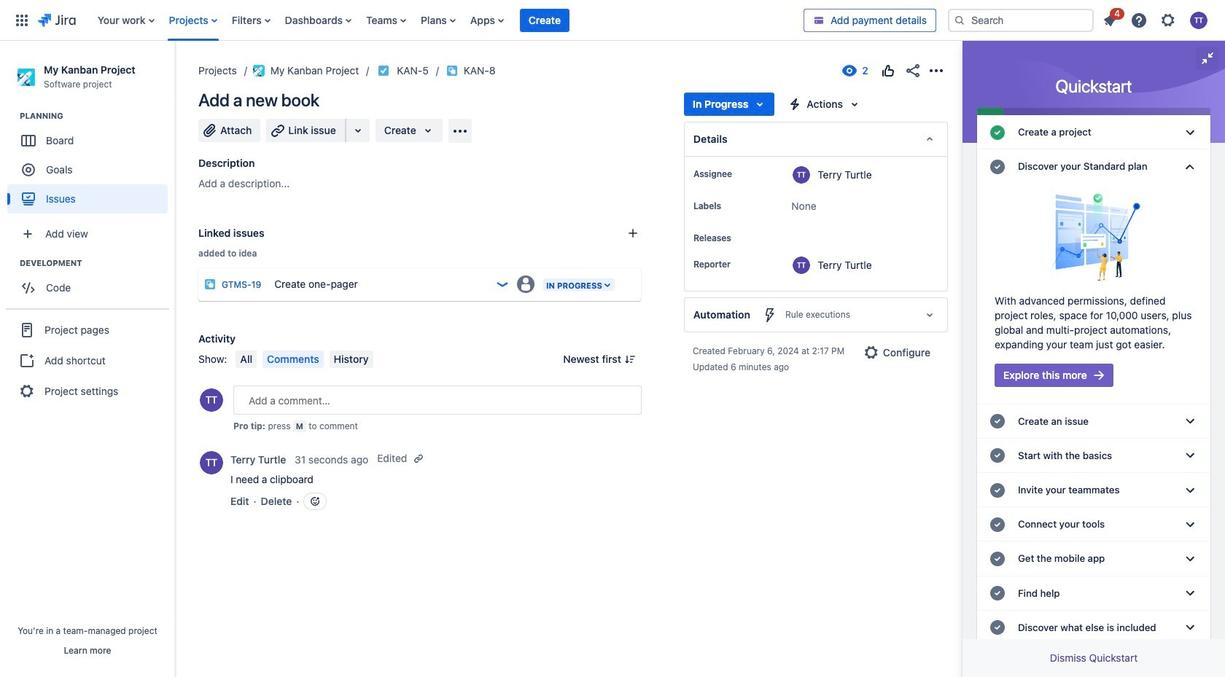 Task type: vqa. For each thing, say whether or not it's contained in the screenshot.
Dashboards
no



Task type: describe. For each thing, give the bounding box(es) containing it.
help image
[[1131, 11, 1148, 29]]

Search field
[[948, 8, 1094, 32]]

planning image
[[2, 107, 20, 125]]

priority: low image
[[495, 277, 510, 292]]

actions image
[[928, 62, 945, 80]]

1 vertical spatial more information about terry turtle image
[[200, 452, 223, 475]]

0 vertical spatial more information about terry turtle image
[[793, 257, 811, 274]]

sidebar element
[[0, 41, 175, 678]]

checked image for chevron image
[[989, 124, 1007, 141]]

my kanban project image
[[253, 65, 265, 77]]

group for planning image
[[7, 110, 174, 218]]

add app image
[[451, 122, 469, 140]]

automation element
[[684, 298, 948, 333]]

1 horizontal spatial list
[[1097, 5, 1217, 33]]

copy link to issue image
[[493, 64, 505, 76]]

details element
[[684, 122, 948, 157]]

list item inside primary element
[[519, 8, 570, 32]]

task image
[[378, 65, 390, 77]]

2 vertical spatial group
[[6, 309, 169, 412]]

development image
[[2, 255, 20, 272]]



Task type: locate. For each thing, give the bounding box(es) containing it.
chevron image
[[1182, 124, 1199, 141]]

None search field
[[948, 8, 1094, 32]]

1 horizontal spatial more information about terry turtle image
[[793, 257, 811, 274]]

minimize image
[[1199, 50, 1217, 67]]

notifications image
[[1101, 11, 1119, 29]]

0 horizontal spatial more information about terry turtle image
[[200, 452, 223, 475]]

Add a comment… field
[[233, 386, 642, 415]]

more information about terry turtle image
[[793, 257, 811, 274], [200, 452, 223, 475]]

copy link to comment image
[[413, 453, 425, 465]]

0 vertical spatial heading
[[20, 110, 174, 122]]

heading
[[20, 110, 174, 122], [20, 258, 174, 269]]

1 vertical spatial checked image
[[989, 158, 1007, 176]]

group for development icon
[[7, 258, 174, 307]]

subtask image
[[446, 65, 458, 77]]

your profile and settings image
[[1190, 11, 1208, 29]]

vote options: no one has voted for this issue yet. image
[[880, 62, 897, 80]]

1 horizontal spatial list item
[[1097, 5, 1125, 32]]

reporter pin to top. only you can see pinned fields. image
[[734, 259, 745, 271]]

settings image
[[1160, 11, 1177, 29]]

heading for planning image
[[20, 110, 174, 122]]

0 vertical spatial checked image
[[989, 124, 1007, 141]]

1 vertical spatial heading
[[20, 258, 174, 269]]

1 checked image from the top
[[989, 124, 1007, 141]]

more information about terry turtle image
[[793, 166, 811, 184]]

group
[[7, 110, 174, 218], [7, 258, 174, 307], [6, 309, 169, 412]]

0 horizontal spatial list item
[[519, 8, 570, 32]]

0 horizontal spatial list
[[90, 0, 804, 40]]

issue type: sub-task image
[[204, 279, 216, 290]]

progress bar
[[977, 108, 1211, 115]]

search image
[[954, 14, 966, 26]]

heading for development icon
[[20, 258, 174, 269]]

list up subtask icon
[[90, 0, 804, 40]]

list up minimize icon
[[1097, 5, 1217, 33]]

menu bar
[[233, 351, 376, 368]]

link web pages and more image
[[349, 122, 367, 139]]

banner
[[0, 0, 1226, 41]]

1 vertical spatial group
[[7, 258, 174, 307]]

2 heading from the top
[[20, 258, 174, 269]]

0 vertical spatial group
[[7, 110, 174, 218]]

primary element
[[9, 0, 804, 40]]

add reaction image
[[310, 496, 321, 508]]

appswitcher icon image
[[13, 11, 31, 29]]

checked image for chevron icon at right
[[989, 158, 1007, 176]]

goal image
[[22, 164, 35, 177]]

2 checked image from the top
[[989, 158, 1007, 176]]

link an issue image
[[627, 228, 639, 239]]

sidebar navigation image
[[159, 58, 191, 88]]

checked image
[[989, 124, 1007, 141], [989, 158, 1007, 176]]

1 heading from the top
[[20, 110, 174, 122]]

list item
[[1097, 5, 1125, 32], [519, 8, 570, 32]]

jira image
[[38, 11, 76, 29], [38, 11, 76, 29]]

chevron image
[[1182, 158, 1199, 176]]

list
[[90, 0, 804, 40], [1097, 5, 1217, 33]]



